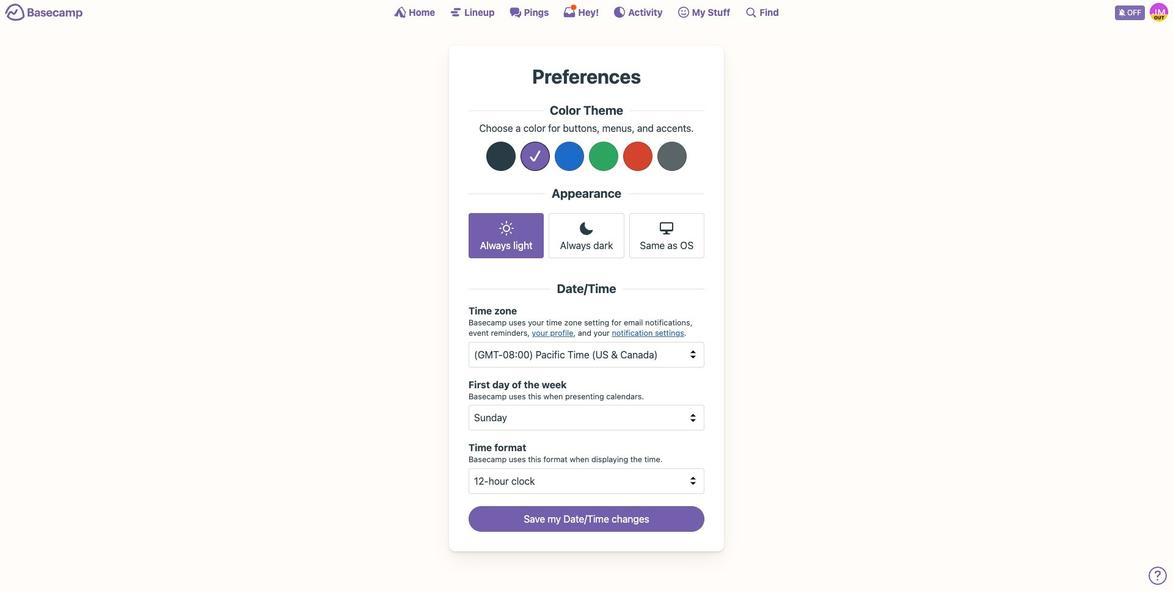 Task type: locate. For each thing, give the bounding box(es) containing it.
None submit
[[469, 506, 705, 532]]

keyboard shortcut: ⌘ + / image
[[745, 6, 757, 18]]



Task type: vqa. For each thing, say whether or not it's contained in the screenshot.
First for First Jacket
no



Task type: describe. For each thing, give the bounding box(es) containing it.
switch accounts image
[[5, 3, 83, 22]]

main element
[[0, 0, 1173, 24]]

jer mill image
[[1150, 3, 1168, 21]]



